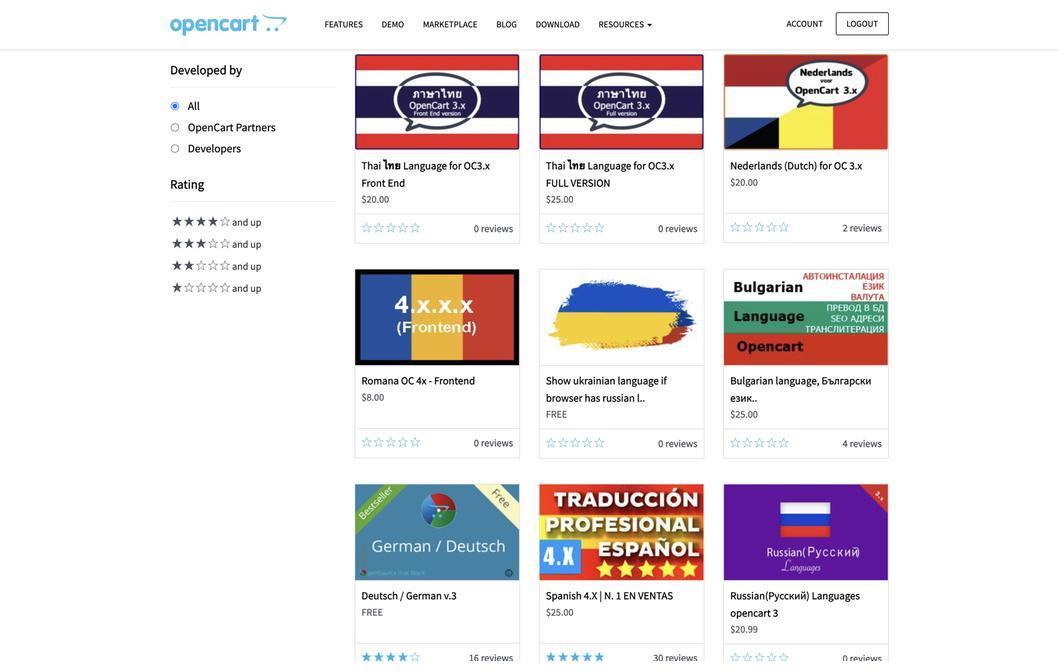 Task type: describe. For each thing, give the bounding box(es) containing it.
ไทย for end
[[383, 159, 401, 172]]

deutsch / german v.3 image
[[355, 485, 519, 581]]

l..
[[637, 392, 645, 405]]

4x
[[416, 375, 427, 388]]

end
[[388, 176, 405, 190]]

3
[[773, 607, 778, 620]]

languages
[[812, 590, 860, 603]]

nederlands
[[730, 159, 782, 172]]

bulgarian language,  български език.. image
[[724, 270, 888, 366]]

romana
[[362, 375, 399, 388]]

език..
[[730, 392, 757, 405]]

developed by
[[170, 62, 242, 78]]

thai for thai ไทย language for oc3.x front end
[[362, 159, 381, 172]]

for inside nederlands (dutch) for oc 3.x $20.00
[[819, 159, 832, 172]]

$20.00 inside thai ไทย language for oc3.x front end $20.00
[[362, 193, 389, 206]]

n.
[[604, 590, 614, 603]]

demo link
[[372, 13, 414, 35]]

3 and up link from the top
[[170, 260, 261, 273]]

free inside show ukrainian language if browser has russian l.. free
[[546, 409, 567, 421]]

2 and up link from the top
[[170, 238, 261, 251]]

blog
[[496, 19, 517, 30]]

rating
[[170, 176, 204, 192]]

oc inside nederlands (dutch) for oc 3.x $20.00
[[834, 159, 847, 172]]

features link
[[315, 13, 372, 35]]

russian(русский) languages opencart 3 image
[[724, 485, 888, 581]]

0 for show ukrainian language if browser has russian l..
[[658, 438, 663, 451]]

oc inside the romana oc 4x - frontend $8.00
[[401, 375, 414, 388]]

show ukrainian language if browser has russian l.. link
[[546, 375, 667, 405]]

romana oc 4x - frontend $8.00
[[362, 375, 475, 404]]

marketplace link
[[414, 13, 487, 35]]

thai ไทย language for oc3.x full version image
[[540, 55, 704, 150]]

developed
[[170, 62, 227, 78]]

demo
[[382, 19, 404, 30]]

opencart partners
[[188, 120, 276, 134]]

for for thai ไทย language for oc3.x full version
[[633, 159, 646, 172]]

resources link
[[589, 13, 662, 35]]

0 vertical spatial 1
[[843, 7, 848, 19]]

nederlands (dutch) for oc 3.x link
[[730, 159, 862, 172]]

thai ไทย language for oc3.x front end image
[[355, 55, 519, 150]]

/
[[400, 590, 404, 603]]

4.x
[[584, 590, 597, 603]]

v.3
[[444, 590, 457, 603]]

deutsch / german v.3 free
[[362, 590, 457, 619]]

full
[[546, 176, 569, 190]]

free inside deutsch / german v.3 free
[[362, 607, 383, 619]]

$25.00 for version
[[546, 193, 574, 206]]

0 for thai ไทย language for oc3.x front end
[[474, 223, 479, 235]]

bulgarian language, български език.. $25.00
[[730, 375, 871, 421]]

$25.00 for ventas
[[546, 607, 574, 619]]

oc3.x for thai ไทย language for oc3.x full version
[[648, 159, 674, 172]]

browser
[[546, 392, 582, 405]]

reviews for bulgarian language, български език..
[[850, 438, 882, 451]]

thai ไทย language for oc3.x full version $25.00
[[546, 159, 674, 206]]

bulgarian language, български език.. link
[[730, 375, 871, 405]]

up for 3rd and up link from the bottom of the page
[[250, 238, 261, 251]]

$25.00 inside the bulgarian language, български език.. $25.00
[[730, 409, 758, 421]]

account
[[787, 18, 823, 29]]

reviews for thai ไทย language for oc3.x front end
[[481, 223, 513, 235]]

and up for 4th and up link
[[230, 282, 261, 295]]

and for 3rd and up link from the top
[[232, 260, 248, 273]]

$20.00 inside nederlands (dutch) for oc 3.x $20.00
[[730, 176, 758, 189]]

and for 3rd and up link from the bottom of the page
[[232, 238, 248, 251]]

български
[[822, 375, 871, 388]]

0 reviews for romana oc 4x - frontend
[[474, 437, 513, 450]]

for for thai ไทย language for oc3.x front end
[[449, 159, 462, 172]]

deutsch / german v.3 link
[[362, 590, 457, 603]]

opencart
[[188, 120, 233, 134]]

romana oc 4x - frontend link
[[362, 375, 475, 388]]

up for 4th and up link from the bottom of the page
[[250, 216, 261, 229]]

blog link
[[487, 13, 526, 35]]

0 reviews for thai ไทย language for oc3.x front end
[[474, 223, 513, 235]]

if
[[661, 375, 667, 388]]

by
[[229, 62, 242, 78]]

(dutch)
[[784, 159, 817, 172]]

marketplace
[[423, 19, 477, 30]]

spanish 4.x | n. 1 en ventas image
[[540, 485, 704, 581]]

0 for romana oc 4x - frontend
[[474, 437, 479, 450]]



Task type: locate. For each thing, give the bounding box(es) containing it.
2
[[843, 222, 848, 235]]

show
[[546, 375, 571, 388]]

1 up from the top
[[250, 216, 261, 229]]

0 horizontal spatial ไทย
[[383, 159, 401, 172]]

2 for from the left
[[633, 159, 646, 172]]

1 horizontal spatial for
[[633, 159, 646, 172]]

oc left 3.x
[[834, 159, 847, 172]]

and up link
[[170, 216, 261, 229], [170, 238, 261, 251], [170, 260, 261, 273], [170, 282, 261, 295]]

$25.00 down the spanish
[[546, 607, 574, 619]]

all
[[188, 99, 200, 113]]

1 horizontal spatial ไทย
[[568, 159, 586, 172]]

language for end
[[403, 159, 447, 172]]

0 horizontal spatial for
[[449, 159, 462, 172]]

2 ไทย from the left
[[568, 159, 586, 172]]

thai up front
[[362, 159, 381, 172]]

opencart
[[730, 607, 771, 620]]

language,
[[776, 375, 819, 388]]

0 horizontal spatial thai
[[362, 159, 381, 172]]

and for 4th and up link
[[232, 282, 248, 295]]

download
[[536, 19, 580, 30]]

up for 3rd and up link from the top
[[250, 260, 261, 273]]

bulgarian
[[730, 375, 773, 388]]

-
[[429, 375, 432, 388]]

1 right n.
[[616, 590, 621, 603]]

account link
[[776, 12, 834, 35]]

$20.00
[[730, 176, 758, 189], [362, 193, 389, 206]]

0 vertical spatial $20.00
[[730, 176, 758, 189]]

1 vertical spatial oc
[[401, 375, 414, 388]]

1 language from the left
[[403, 159, 447, 172]]

0 reviews
[[474, 223, 513, 235], [658, 223, 698, 235], [474, 437, 513, 450], [658, 438, 698, 451]]

2 reviews
[[843, 222, 882, 235]]

3 and up from the top
[[230, 260, 261, 273]]

1 vertical spatial $20.00
[[362, 193, 389, 206]]

ventas
[[638, 590, 673, 603]]

3 and from the top
[[232, 260, 248, 273]]

show ukrainian language if browser has russian l.. free
[[546, 375, 667, 421]]

language up end
[[403, 159, 447, 172]]

opencart language  extensions image
[[170, 13, 287, 36]]

3 for from the left
[[819, 159, 832, 172]]

nederlands (dutch) for oc 3.x $20.00
[[730, 159, 862, 189]]

2 and from the top
[[232, 238, 248, 251]]

1 reviews
[[843, 7, 882, 19]]

0 for thai ไทย language for oc3.x full version
[[658, 223, 663, 235]]

nederlands (dutch) for oc 3.x image
[[724, 55, 888, 150]]

up for 4th and up link
[[250, 282, 261, 295]]

ไทย up version
[[568, 159, 586, 172]]

and up for 3rd and up link from the bottom of the page
[[230, 238, 261, 251]]

language
[[618, 375, 659, 388]]

deutsch
[[362, 590, 398, 603]]

2 oc3.x from the left
[[648, 159, 674, 172]]

2 and up from the top
[[230, 238, 261, 251]]

developers
[[188, 142, 241, 156]]

oc3.x
[[464, 159, 490, 172], [648, 159, 674, 172]]

star light o image
[[730, 222, 740, 232], [767, 222, 777, 232], [362, 223, 372, 233], [374, 223, 384, 233], [398, 223, 408, 233], [410, 223, 420, 233], [558, 223, 568, 233], [570, 223, 580, 233], [206, 239, 218, 249], [182, 283, 194, 293], [194, 283, 206, 293], [206, 283, 218, 293], [218, 283, 230, 293], [386, 438, 396, 448], [398, 438, 408, 448], [410, 438, 420, 448], [570, 438, 580, 448], [742, 438, 753, 448], [410, 653, 420, 662], [742, 654, 753, 662], [755, 654, 765, 662], [767, 654, 777, 662]]

show ukrainian language if browser has russian l.. image
[[540, 270, 704, 366]]

for
[[449, 159, 462, 172], [633, 159, 646, 172], [819, 159, 832, 172]]

reviews for show ukrainian language if browser has russian l..
[[665, 438, 698, 451]]

$8.00
[[362, 391, 384, 404]]

1 horizontal spatial language
[[588, 159, 631, 172]]

oc3.x inside thai ไทย language for oc3.x front end $20.00
[[464, 159, 490, 172]]

free
[[546, 409, 567, 421], [362, 607, 383, 619]]

en
[[623, 590, 636, 603]]

language
[[403, 159, 447, 172], [588, 159, 631, 172]]

thai up the full
[[546, 159, 566, 172]]

spanish 4.x | n. 1 en ventas link
[[546, 590, 673, 603]]

1 for from the left
[[449, 159, 462, 172]]

0 vertical spatial oc
[[834, 159, 847, 172]]

3.x
[[849, 159, 862, 172]]

ukrainian
[[573, 375, 615, 388]]

0
[[474, 223, 479, 235], [658, 223, 663, 235], [474, 437, 479, 450], [658, 438, 663, 451]]

4 up from the top
[[250, 282, 261, 295]]

ไทย inside thai ไทย language for oc3.x full version $25.00
[[568, 159, 586, 172]]

thai
[[362, 159, 381, 172], [546, 159, 566, 172]]

star light image
[[170, 216, 182, 227], [206, 216, 218, 227], [170, 239, 182, 249], [182, 239, 194, 249], [182, 261, 194, 271], [362, 653, 372, 662], [374, 653, 384, 662], [398, 653, 408, 662], [546, 653, 556, 662], [558, 653, 568, 662], [570, 653, 580, 662], [594, 653, 604, 662]]

language up version
[[588, 159, 631, 172]]

thai for thai ไทย language for oc3.x full version
[[546, 159, 566, 172]]

1 oc3.x from the left
[[464, 159, 490, 172]]

$20.00 down nederlands
[[730, 176, 758, 189]]

0 reviews for show ukrainian language if browser has russian l..
[[658, 438, 698, 451]]

and
[[232, 216, 248, 229], [232, 238, 248, 251], [232, 260, 248, 273], [232, 282, 248, 295]]

free down browser
[[546, 409, 567, 421]]

2 horizontal spatial for
[[819, 159, 832, 172]]

4 and up from the top
[[230, 282, 261, 295]]

free down deutsch
[[362, 607, 383, 619]]

1 right the "account"
[[843, 7, 848, 19]]

logout
[[846, 18, 878, 29]]

oc left 4x
[[401, 375, 414, 388]]

language inside thai ไทย language for oc3.x full version $25.00
[[588, 159, 631, 172]]

ไทย inside thai ไทย language for oc3.x front end $20.00
[[383, 159, 401, 172]]

frontend
[[434, 375, 475, 388]]

for inside thai ไทย language for oc3.x front end $20.00
[[449, 159, 462, 172]]

russian(русский) languages opencart 3 $20.99
[[730, 590, 860, 636]]

1 horizontal spatial 1
[[843, 7, 848, 19]]

4
[[843, 438, 848, 451]]

0 horizontal spatial 1
[[616, 590, 621, 603]]

0 horizontal spatial oc
[[401, 375, 414, 388]]

ไทย for version
[[568, 159, 586, 172]]

thai ไทย language for oc3.x front end link
[[362, 159, 490, 190]]

russian(русский)
[[730, 590, 810, 603]]

reviews for thai ไทย language for oc3.x full version
[[665, 223, 698, 235]]

and up for 4th and up link from the bottom of the page
[[230, 216, 261, 229]]

oc3.x inside thai ไทย language for oc3.x full version $25.00
[[648, 159, 674, 172]]

4 reviews
[[843, 438, 882, 451]]

partners
[[236, 120, 276, 134]]

thai ไทย language for oc3.x full version link
[[546, 159, 674, 190]]

0 horizontal spatial oc3.x
[[464, 159, 490, 172]]

2 up from the top
[[250, 238, 261, 251]]

1 thai from the left
[[362, 159, 381, 172]]

4 and up link from the top
[[170, 282, 261, 295]]

reviews for romana oc 4x - frontend
[[481, 437, 513, 450]]

oc3.x for thai ไทย language for oc3.x front end
[[464, 159, 490, 172]]

language inside thai ไทย language for oc3.x front end $20.00
[[403, 159, 447, 172]]

thai ไทย language for oc3.x front end $20.00
[[362, 159, 490, 206]]

0 horizontal spatial free
[[362, 607, 383, 619]]

front
[[362, 176, 386, 190]]

$25.00 inside spanish 4.x | n. 1 en ventas $25.00
[[546, 607, 574, 619]]

1 inside spanish 4.x | n. 1 en ventas $25.00
[[616, 590, 621, 603]]

1 and from the top
[[232, 216, 248, 229]]

resources
[[599, 19, 646, 30]]

1 and up from the top
[[230, 216, 261, 229]]

0 vertical spatial free
[[546, 409, 567, 421]]

$25.00 down език..
[[730, 409, 758, 421]]

$20.00 down front
[[362, 193, 389, 206]]

None radio
[[171, 123, 179, 132]]

ไทย up end
[[383, 159, 401, 172]]

russian
[[602, 392, 635, 405]]

star light o image
[[218, 216, 230, 227], [742, 222, 753, 232], [755, 222, 765, 232], [779, 222, 789, 232], [386, 223, 396, 233], [546, 223, 556, 233], [582, 223, 592, 233], [594, 223, 604, 233], [218, 239, 230, 249], [194, 261, 206, 271], [206, 261, 218, 271], [218, 261, 230, 271], [362, 438, 372, 448], [374, 438, 384, 448], [546, 438, 556, 448], [558, 438, 568, 448], [582, 438, 592, 448], [594, 438, 604, 448], [730, 438, 740, 448], [755, 438, 765, 448], [767, 438, 777, 448], [779, 438, 789, 448], [730, 654, 740, 662], [779, 654, 789, 662]]

german
[[406, 590, 442, 603]]

and up for 3rd and up link from the top
[[230, 260, 261, 273]]

1 horizontal spatial oc3.x
[[648, 159, 674, 172]]

download link
[[526, 13, 589, 35]]

1 ไทย from the left
[[383, 159, 401, 172]]

0 vertical spatial $25.00
[[546, 193, 574, 206]]

0 horizontal spatial $20.00
[[362, 193, 389, 206]]

and for 4th and up link from the bottom of the page
[[232, 216, 248, 229]]

romana oc 4x - frontend image
[[355, 270, 519, 366]]

1 horizontal spatial $20.00
[[730, 176, 758, 189]]

|
[[599, 590, 602, 603]]

spanish
[[546, 590, 582, 603]]

4 and from the top
[[232, 282, 248, 295]]

thai inside thai ไทย language for oc3.x full version $25.00
[[546, 159, 566, 172]]

reviews for nederlands (dutch) for oc 3.x
[[850, 222, 882, 235]]

features
[[325, 19, 363, 30]]

1 vertical spatial 1
[[616, 590, 621, 603]]

ไทย
[[383, 159, 401, 172], [568, 159, 586, 172]]

None radio
[[171, 102, 179, 110], [171, 145, 179, 153], [171, 102, 179, 110], [171, 145, 179, 153]]

0 horizontal spatial language
[[403, 159, 447, 172]]

2 language from the left
[[588, 159, 631, 172]]

logout link
[[836, 12, 889, 35]]

version
[[571, 176, 610, 190]]

russian(русский) languages opencart 3 link
[[730, 590, 860, 620]]

spanish 4.x | n. 1 en ventas $25.00
[[546, 590, 673, 619]]

1 vertical spatial free
[[362, 607, 383, 619]]

$25.00 down the full
[[546, 193, 574, 206]]

1 and up link from the top
[[170, 216, 261, 229]]

3 up from the top
[[250, 260, 261, 273]]

reviews
[[850, 7, 882, 19], [850, 222, 882, 235], [481, 223, 513, 235], [665, 223, 698, 235], [481, 437, 513, 450], [665, 438, 698, 451], [850, 438, 882, 451]]

1 horizontal spatial thai
[[546, 159, 566, 172]]

oc
[[834, 159, 847, 172], [401, 375, 414, 388]]

and up
[[230, 216, 261, 229], [230, 238, 261, 251], [230, 260, 261, 273], [230, 282, 261, 295]]

1 horizontal spatial oc
[[834, 159, 847, 172]]

$20.99
[[730, 624, 758, 636]]

language for version
[[588, 159, 631, 172]]

0 reviews for thai ไทย language for oc3.x full version
[[658, 223, 698, 235]]

up
[[250, 216, 261, 229], [250, 238, 261, 251], [250, 260, 261, 273], [250, 282, 261, 295]]

for inside thai ไทย language for oc3.x full version $25.00
[[633, 159, 646, 172]]

$25.00 inside thai ไทย language for oc3.x full version $25.00
[[546, 193, 574, 206]]

2 vertical spatial $25.00
[[546, 607, 574, 619]]

1 horizontal spatial free
[[546, 409, 567, 421]]

1
[[843, 7, 848, 19], [616, 590, 621, 603]]

$25.00
[[546, 193, 574, 206], [730, 409, 758, 421], [546, 607, 574, 619]]

thai inside thai ไทย language for oc3.x front end $20.00
[[362, 159, 381, 172]]

2 thai from the left
[[546, 159, 566, 172]]

1 vertical spatial $25.00
[[730, 409, 758, 421]]

has
[[585, 392, 600, 405]]

star light image
[[182, 216, 194, 227], [194, 216, 206, 227], [194, 239, 206, 249], [170, 261, 182, 271], [170, 283, 182, 293], [386, 653, 396, 662], [582, 653, 592, 662]]



Task type: vqa. For each thing, say whether or not it's contained in the screenshot.
the left $20.00
yes



